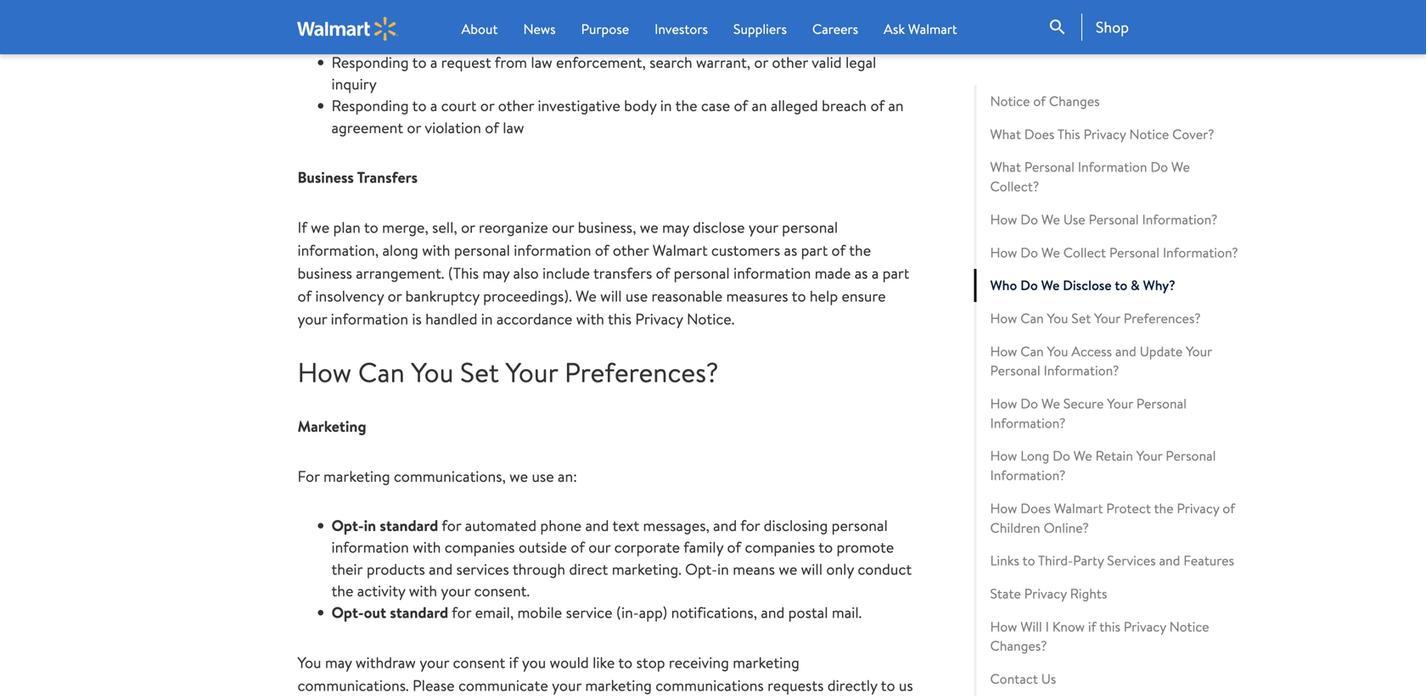 Task type: vqa. For each thing, say whether or not it's contained in the screenshot.
Virginia corresponding to Virginia Privacy Rights
no



Task type: describe. For each thing, give the bounding box(es) containing it.
alleged
[[771, 95, 818, 117]]

business
[[298, 263, 352, 284]]

proceedings).
[[483, 286, 572, 307]]

agreement
[[332, 117, 403, 138]]

and inside how can you access and update your personal information?
[[1116, 342, 1137, 361]]

we left disclose
[[1041, 276, 1060, 295]]

from
[[495, 52, 527, 73]]

to left the help
[[792, 286, 806, 307]]

your inside how can you access and update your personal information?
[[1186, 342, 1212, 361]]

search inside the addressing crimes committed on walmart property identifying and addressing fraud or financial risk responding to a request from law enforcement, search warrant, or other valid legal inquiry responding to a court or other investigative body in the case of an alleged breach of an agreement or violation of law
[[650, 52, 693, 73]]

and inside "link"
[[1159, 552, 1181, 570]]

information up measures
[[734, 263, 811, 284]]

we left an:
[[510, 466, 528, 487]]

walmart inside the addressing crimes committed on walmart property identifying and addressing fraud or financial risk responding to a request from law enforcement, search warrant, or other valid legal inquiry responding to a court or other investigative body in the case of an alleged breach of an agreement or violation of law
[[553, 8, 608, 29]]

with down include
[[576, 309, 605, 330]]

1 companies from the left
[[445, 537, 515, 558]]

0 vertical spatial how can you set your preferences?
[[990, 309, 1201, 328]]

to right like
[[618, 652, 633, 674]]

(this
[[448, 263, 479, 284]]

1 vertical spatial use
[[532, 466, 554, 487]]

1 vertical spatial as
[[855, 263, 868, 284]]

their products
[[332, 559, 425, 580]]

or down suppliers
[[754, 52, 768, 73]]

suppliers
[[734, 20, 787, 38]]

your up customers
[[749, 217, 778, 238]]

mobile
[[518, 603, 562, 624]]

notice inside what does this privacy notice cover? link
[[1130, 125, 1169, 143]]

changes
[[1049, 92, 1100, 110]]

court
[[441, 95, 477, 117]]

privacy inside state privacy rights link
[[1025, 585, 1067, 603]]

authorized
[[455, 698, 525, 700]]

communications
[[656, 675, 764, 697]]

your down accordance
[[506, 354, 558, 392]]

of down business
[[298, 286, 312, 307]]

for down communications,
[[442, 515, 461, 536]]

this
[[1058, 125, 1081, 143]]

secure
[[1064, 394, 1104, 413]]

marketing
[[298, 416, 366, 437]]

personal up &
[[1110, 243, 1160, 262]]

how do we use personal information? link
[[974, 203, 1253, 236]]

of up made
[[832, 240, 846, 261]]

in inside for automated phone and text messages, and for disclosing personal information with companies outside of our corporate family of companies to promote their products and services through direct marketing. opt-in means we will only conduct the activity with your consent.
[[717, 559, 729, 580]]

why?
[[1143, 276, 1176, 295]]

how does walmart protect the privacy of children online? link
[[974, 492, 1253, 545]]

or left violation
[[407, 117, 421, 138]]

your up please
[[420, 652, 449, 674]]

this inside "if we plan to merge, sell, or reorganize our business, we may disclose your personal information, along with personal information of other walmart customers as part of the business arrangement. (this may also include transfers of personal information made as a part of insolvency or bankruptcy proceedings). we will use reasonable measures to help ensure your information is handled in accordance with this privacy notice."
[[608, 309, 632, 330]]

for automated phone and text messages, and for disclosing personal information with companies outside of our corporate family of companies to promote their products and services through direct marketing. opt-in means we will only conduct the activity with your consent.
[[332, 515, 912, 602]]

our inside for automated phone and text messages, and for disclosing personal information with companies outside of our corporate family of companies to promote their products and services through direct marketing. opt-in means we will only conduct the activity with your consent.
[[589, 537, 611, 558]]

what for what personal information do we collect?
[[990, 158, 1021, 176]]

email,
[[475, 603, 514, 624]]

notice inside notice of changes link
[[990, 92, 1030, 110]]

purpose
[[581, 20, 629, 38]]

other inside "if we plan to merge, sell, or reorganize our business, we may disclose your personal information, along with personal information of other walmart customers as part of the business arrangement. (this may also include transfers of personal information made as a part of insolvency or bankruptcy proceedings). we will use reasonable measures to help ensure your information is handled in accordance with this privacy notice."
[[613, 240, 649, 261]]

consent.
[[474, 581, 530, 602]]

to right plan
[[364, 217, 378, 238]]

with right 'activity'
[[409, 581, 437, 602]]

0 vertical spatial search
[[1048, 17, 1068, 37]]

marketing.
[[612, 559, 682, 580]]

do inside 'what personal information do we collect?'
[[1151, 158, 1168, 176]]

and up family
[[713, 515, 737, 536]]

fraud
[[507, 30, 543, 51]]

you inside how can you access and update your personal information?
[[1047, 342, 1069, 361]]

and inside the addressing crimes committed on walmart property identifying and addressing fraud or financial risk responding to a request from law enforcement, search warrant, or other valid legal inquiry responding to a court or other investigative body in the case of an alleged breach of an agreement or violation of law
[[406, 30, 430, 51]]

does for walmart
[[1021, 499, 1051, 518]]

made
[[815, 263, 851, 284]]

app)
[[639, 603, 668, 624]]

we inside how long do we retain your personal information?
[[1074, 447, 1093, 465]]

enforcement,
[[556, 52, 646, 73]]

can up the marketing
[[358, 354, 405, 392]]

of inside how does walmart protect the privacy of children online?
[[1223, 499, 1235, 518]]

a left request
[[430, 52, 438, 73]]

the inside how does walmart protect the privacy of children online?
[[1154, 499, 1174, 518]]

services
[[456, 559, 509, 580]]

to inside for automated phone and text messages, and for disclosing personal information with companies outside of our corporate family of companies to promote their products and services through direct marketing. opt-in means we will only conduct the activity with your consent.
[[819, 537, 833, 558]]

contact us link
[[974, 663, 1253, 696]]

or down arrangement.
[[388, 286, 402, 307]]

for up means
[[741, 515, 760, 536]]

ask walmart
[[884, 20, 957, 38]]

notice.
[[687, 309, 735, 330]]

third
[[382, 698, 414, 700]]

mail.
[[832, 603, 862, 624]]

through inside for automated phone and text messages, and for disclosing personal information with companies outside of our corporate family of companies to promote their products and services through direct marketing. opt-in means we will only conduct the activity with your consent.
[[513, 559, 566, 580]]

plan
[[333, 217, 361, 238]]

addressing
[[434, 30, 504, 51]]

1 horizontal spatial part
[[883, 263, 910, 284]]

you may withdraw your consent if you would like to stop receiving marketing communications. please communicate your marketing communications requests directly to us or through a third party authorized to act on your behalf by:
[[298, 652, 913, 700]]

your down insolvency
[[298, 309, 327, 330]]

does for this
[[1025, 125, 1055, 143]]

automated
[[465, 515, 537, 536]]

0 vertical spatial marketing
[[324, 466, 390, 487]]

in inside the addressing crimes committed on walmart property identifying and addressing fraud or financial risk responding to a request from law enforcement, search warrant, or other valid legal inquiry responding to a court or other investigative body in the case of an alleged breach of an agreement or violation of law
[[660, 95, 672, 117]]

communicate
[[458, 675, 548, 697]]

privacy inside how will i know if this privacy notice changes?
[[1124, 618, 1166, 636]]

transfers
[[593, 263, 652, 284]]

personal inside 'what personal information do we collect?'
[[1025, 158, 1075, 176]]

how do we collect personal information? link
[[974, 236, 1253, 269]]

disclose
[[1063, 276, 1112, 295]]

your down like
[[591, 698, 621, 700]]

your up act
[[552, 675, 582, 697]]

and left services
[[429, 559, 453, 580]]

1 horizontal spatial marketing
[[585, 675, 652, 697]]

to left &
[[1115, 276, 1128, 295]]

to inside "link"
[[1023, 552, 1035, 570]]

how for how long do we retain your personal information? "link"
[[990, 447, 1018, 465]]

investigative
[[538, 95, 621, 117]]

or right the fraud
[[546, 30, 560, 51]]

to left court
[[412, 95, 427, 117]]

i
[[1046, 618, 1049, 636]]

a inside "if we plan to merge, sell, or reorganize our business, we may disclose your personal information, along with personal information of other walmart customers as part of the business arrangement. (this may also include transfers of personal information made as a part of insolvency or bankruptcy proceedings). we will use reasonable measures to help ensure your information is handled in accordance with this privacy notice."
[[872, 263, 879, 284]]

information,
[[298, 240, 379, 261]]

information inside for automated phone and text messages, and for disclosing personal information with companies outside of our corporate family of companies to promote their products and services through direct marketing. opt-in means we will only conduct the activity with your consent.
[[332, 537, 409, 558]]

state
[[990, 585, 1021, 603]]

will inside for automated phone and text messages, and for disclosing personal information with companies outside of our corporate family of companies to promote their products and services through direct marketing. opt-in means we will only conduct the activity with your consent.
[[801, 559, 823, 580]]

property
[[612, 8, 669, 29]]

how for "how can you set your preferences?" link
[[990, 309, 1018, 328]]

addressing crimes committed on walmart property identifying and addressing fraud or financial risk responding to a request from law enforcement, search warrant, or other valid legal inquiry responding to a court or other investigative body in the case of an alleged breach of an agreement or violation of law
[[332, 8, 904, 138]]

party
[[418, 698, 452, 700]]

0 vertical spatial law
[[531, 52, 553, 73]]

information up include
[[514, 240, 591, 261]]

directly
[[828, 675, 878, 697]]

outside
[[519, 537, 567, 558]]

for marketing communications, we use an:
[[298, 466, 577, 487]]

an:
[[558, 466, 577, 487]]

collect?
[[990, 177, 1039, 196]]

1 vertical spatial may
[[483, 263, 510, 284]]

personal up how do we collect personal information?
[[1089, 210, 1139, 229]]

the inside "if we plan to merge, sell, or reorganize our business, we may disclose your personal information, along with personal information of other walmart customers as part of the business arrangement. (this may also include transfers of personal information made as a part of insolvency or bankruptcy proceedings). we will use reasonable measures to help ensure your information is handled in accordance with this privacy notice."
[[849, 240, 871, 261]]

would
[[550, 652, 589, 674]]

walmart inside "if we plan to merge, sell, or reorganize our business, we may disclose your personal information, along with personal information of other walmart customers as part of the business arrangement. (this may also include transfers of personal information made as a part of insolvency or bankruptcy proceedings). we will use reasonable measures to help ensure your information is handled in accordance with this privacy notice."
[[653, 240, 708, 261]]

like
[[593, 652, 615, 674]]

or right court
[[480, 95, 494, 117]]

1 vertical spatial preferences?
[[565, 354, 719, 392]]

do for who do we disclose to & why?
[[1021, 276, 1038, 295]]

requests
[[768, 675, 824, 697]]

privacy inside what does this privacy notice cover? link
[[1084, 125, 1126, 143]]

include
[[543, 263, 590, 284]]

we left use on the right of page
[[1042, 210, 1060, 229]]

1 vertical spatial other
[[498, 95, 534, 117]]

personal inside how can you access and update your personal information?
[[990, 361, 1041, 380]]

1 an from the left
[[752, 95, 767, 117]]

of right breach
[[871, 95, 885, 117]]

how will i know if this privacy notice changes?
[[990, 618, 1210, 656]]

postal
[[789, 603, 828, 624]]

text
[[613, 515, 639, 536]]

do inside how long do we retain your personal information?
[[1053, 447, 1071, 465]]

how can you set your preferences? link
[[974, 302, 1253, 335]]

customers
[[711, 240, 780, 261]]

of right violation
[[485, 117, 499, 138]]

contact
[[990, 670, 1038, 689]]

body
[[624, 95, 657, 117]]

by:
[[670, 698, 689, 700]]

notice inside how will i know if this privacy notice changes?
[[1170, 618, 1210, 636]]

what does this privacy notice cover?
[[990, 125, 1215, 143]]

of up reasonable
[[656, 263, 670, 284]]

communications,
[[394, 466, 506, 487]]

can for how can you access and update your personal information? link
[[1021, 342, 1044, 361]]

home image
[[297, 17, 398, 41]]

of up direct
[[571, 537, 585, 558]]

how long do we retain your personal information? link
[[974, 440, 1253, 492]]

personal up made
[[782, 217, 838, 238]]

in inside "if we plan to merge, sell, or reorganize our business, we may disclose your personal information, along with personal information of other walmart customers as part of the business arrangement. (this may also include transfers of personal information made as a part of insolvency or bankruptcy proceedings). we will use reasonable measures to help ensure your information is handled in accordance with this privacy notice."
[[481, 309, 493, 330]]

how do we use personal information?
[[990, 210, 1218, 229]]

on inside the addressing crimes committed on walmart property identifying and addressing fraud or financial risk responding to a request from law enforcement, search warrant, or other valid legal inquiry responding to a court or other investigative body in the case of an alleged breach of an agreement or violation of law
[[532, 8, 549, 29]]

your down the who do we disclose to & why? link
[[1095, 309, 1121, 328]]

information down insolvency
[[331, 309, 408, 330]]

0 vertical spatial may
[[662, 217, 689, 238]]

0 vertical spatial preferences?
[[1124, 309, 1201, 328]]

of right case
[[734, 95, 748, 117]]

how does walmart protect the privacy of children online?
[[990, 499, 1235, 537]]

collect
[[1064, 243, 1106, 262]]

business
[[298, 167, 354, 188]]

1 horizontal spatial set
[[1072, 309, 1091, 328]]

arrangement.
[[356, 263, 444, 284]]

crimes
[[408, 8, 452, 29]]

to down crimes
[[412, 52, 427, 73]]



Task type: locate. For each thing, give the bounding box(es) containing it.
standard up the their products
[[380, 515, 438, 536]]

do for how do we secure your personal information?
[[1021, 394, 1038, 413]]

0 horizontal spatial how can you set your preferences?
[[298, 354, 719, 392]]

2 vertical spatial marketing
[[585, 675, 652, 697]]

do right information
[[1151, 158, 1168, 176]]

personal up (this
[[454, 240, 510, 261]]

how can you set your preferences?
[[990, 309, 1201, 328], [298, 354, 719, 392]]

2 vertical spatial opt-
[[332, 603, 364, 624]]

with down sell,
[[422, 240, 450, 261]]

1 horizontal spatial on
[[571, 698, 588, 700]]

1 vertical spatial this
[[1100, 618, 1121, 636]]

a left third
[[372, 698, 379, 700]]

2 horizontal spatial marketing
[[733, 652, 800, 674]]

about
[[462, 20, 498, 38]]

0 horizontal spatial companies
[[445, 537, 515, 558]]

online?
[[1044, 519, 1089, 537]]

1 horizontal spatial will
[[801, 559, 823, 580]]

business transfers
[[298, 167, 418, 188]]

1 horizontal spatial if
[[1088, 618, 1097, 636]]

standard for in
[[380, 515, 438, 536]]

information? inside how can you access and update your personal information?
[[1044, 361, 1119, 380]]

will inside "if we plan to merge, sell, or reorganize our business, we may disclose your personal information, along with personal information of other walmart customers as part of the business arrangement. (this may also include transfers of personal information made as a part of insolvency or bankruptcy proceedings). we will use reasonable measures to help ensure your information is handled in accordance with this privacy notice."
[[600, 286, 622, 307]]

0 vertical spatial other
[[772, 52, 808, 73]]

information
[[1078, 158, 1148, 176]]

and left the postal
[[761, 603, 785, 624]]

notice left cover?
[[1130, 125, 1169, 143]]

0 vertical spatial through
[[513, 559, 566, 580]]

companies up services
[[445, 537, 515, 558]]

breach
[[822, 95, 867, 117]]

this down transfers
[[608, 309, 632, 330]]

as
[[784, 240, 798, 261], [855, 263, 868, 284]]

0 vertical spatial if
[[1088, 618, 1097, 636]]

0 vertical spatial as
[[784, 240, 798, 261]]

we right means
[[779, 559, 798, 580]]

privacy inside "if we plan to merge, sell, or reorganize our business, we may disclose your personal information, along with personal information of other walmart customers as part of the business arrangement. (this may also include transfers of personal information made as a part of insolvency or bankruptcy proceedings). we will use reasonable measures to help ensure your information is handled in accordance with this privacy notice."
[[635, 309, 683, 330]]

through inside you may withdraw your consent if you would like to stop receiving marketing communications. please communicate your marketing communications requests directly to us or through a third party authorized to act on your behalf by:
[[315, 698, 368, 700]]

1 vertical spatial responding
[[332, 95, 409, 117]]

0 horizontal spatial this
[[608, 309, 632, 330]]

we left retain
[[1074, 447, 1093, 465]]

conduct
[[858, 559, 912, 580]]

we right if
[[311, 217, 330, 238]]

in right body
[[660, 95, 672, 117]]

opt-in standard
[[332, 515, 438, 536]]

will down transfers
[[600, 286, 622, 307]]

this
[[608, 309, 632, 330], [1100, 618, 1121, 636]]

notice of changes link
[[974, 85, 1253, 118]]

2 horizontal spatial may
[[662, 217, 689, 238]]

service
[[566, 603, 613, 624]]

what for what does this privacy notice cover?
[[990, 125, 1021, 143]]

2 what from the top
[[990, 158, 1021, 176]]

information
[[514, 240, 591, 261], [734, 263, 811, 284], [331, 309, 408, 330], [332, 537, 409, 558]]

1 what from the top
[[990, 125, 1021, 143]]

1 horizontal spatial through
[[513, 559, 566, 580]]

do inside the who do we disclose to & why? link
[[1021, 276, 1038, 295]]

1 horizontal spatial other
[[613, 240, 649, 261]]

0 vertical spatial use
[[626, 286, 648, 307]]

1 vertical spatial on
[[571, 698, 588, 700]]

along
[[382, 240, 418, 261]]

business,
[[578, 217, 636, 238]]

1 vertical spatial set
[[460, 354, 499, 392]]

how can you set your preferences? down accordance
[[298, 354, 719, 392]]

does inside how does walmart protect the privacy of children online?
[[1021, 499, 1051, 518]]

on right act
[[571, 698, 588, 700]]

with down opt-in standard
[[413, 537, 441, 558]]

the inside for automated phone and text messages, and for disclosing personal information with companies outside of our corporate family of companies to promote their products and services through direct marketing. opt-in means we will only conduct the activity with your consent.
[[332, 581, 354, 602]]

opt- inside for automated phone and text messages, and for disclosing personal information with companies outside of our corporate family of companies to promote their products and services through direct marketing. opt-in means we will only conduct the activity with your consent.
[[685, 559, 717, 580]]

1 vertical spatial if
[[509, 652, 518, 674]]

of down "business,"
[[595, 240, 609, 261]]

please
[[413, 675, 455, 697]]

case
[[701, 95, 730, 117]]

may up communications.
[[325, 652, 352, 674]]

other left the valid
[[772, 52, 808, 73]]

set down handled
[[460, 354, 499, 392]]

0 horizontal spatial will
[[600, 286, 622, 307]]

of left changes at the right of the page
[[1034, 92, 1046, 110]]

do right long at the bottom right of the page
[[1053, 447, 1071, 465]]

how for how do we secure your personal information? "link"
[[990, 394, 1018, 413]]

notice down the features
[[1170, 618, 1210, 636]]

personal inside how long do we retain your personal information?
[[1166, 447, 1216, 465]]

withdraw
[[356, 652, 416, 674]]

how inside how will i know if this privacy notice changes?
[[990, 618, 1018, 636]]

to left us
[[881, 675, 895, 697]]

how for how does walmart protect the privacy of children online? link
[[990, 499, 1018, 518]]

0 horizontal spatial use
[[532, 466, 554, 487]]

0 horizontal spatial if
[[509, 652, 518, 674]]

we down cover?
[[1172, 158, 1190, 176]]

0 horizontal spatial as
[[784, 240, 798, 261]]

opt- up the their products
[[332, 515, 364, 536]]

promote
[[837, 537, 894, 558]]

0 vertical spatial does
[[1025, 125, 1055, 143]]

of
[[1034, 92, 1046, 110], [734, 95, 748, 117], [871, 95, 885, 117], [485, 117, 499, 138], [595, 240, 609, 261], [832, 240, 846, 261], [656, 263, 670, 284], [298, 286, 312, 307], [1223, 499, 1235, 518], [571, 537, 585, 558], [727, 537, 741, 558]]

walmart up financial
[[553, 8, 608, 29]]

how inside how can you access and update your personal information?
[[990, 342, 1018, 361]]

state privacy rights link
[[974, 578, 1253, 611]]

party
[[1073, 552, 1104, 570]]

1 horizontal spatial use
[[626, 286, 648, 307]]

1 vertical spatial how can you set your preferences?
[[298, 354, 719, 392]]

and right 'access'
[[1116, 342, 1137, 361]]

0 vertical spatial part
[[801, 240, 828, 261]]

part up made
[[801, 240, 828, 261]]

the left case
[[676, 95, 698, 117]]

know
[[1053, 618, 1085, 636]]

do right who
[[1021, 276, 1038, 295]]

notice
[[990, 92, 1030, 110], [1130, 125, 1169, 143], [1170, 618, 1210, 636]]

law down the fraud
[[531, 52, 553, 73]]

preferences?
[[1124, 309, 1201, 328], [565, 354, 719, 392]]

corporate
[[614, 537, 680, 558]]

us
[[1042, 670, 1056, 689]]

your inside how long do we retain your personal information?
[[1137, 447, 1163, 465]]

use
[[1064, 210, 1086, 229]]

and
[[406, 30, 430, 51], [1116, 342, 1137, 361], [585, 515, 609, 536], [713, 515, 737, 536], [1159, 552, 1181, 570], [429, 559, 453, 580], [761, 603, 785, 624]]

rights
[[1070, 585, 1107, 603]]

0 horizontal spatial part
[[801, 240, 828, 261]]

0 vertical spatial standard
[[380, 515, 438, 536]]

0 horizontal spatial set
[[460, 354, 499, 392]]

how for how can you access and update your personal information? link
[[990, 342, 1018, 361]]

0 horizontal spatial law
[[503, 117, 524, 138]]

use inside "if we plan to merge, sell, or reorganize our business, we may disclose your personal information, along with personal information of other walmart customers as part of the business arrangement. (this may also include transfers of personal information made as a part of insolvency or bankruptcy proceedings). we will use reasonable measures to help ensure your information is handled in accordance with this privacy notice."
[[626, 286, 648, 307]]

do inside how do we collect personal information? link
[[1021, 243, 1038, 262]]

opt- for opt-in standard
[[332, 515, 364, 536]]

0 horizontal spatial on
[[532, 8, 549, 29]]

walmart down disclose
[[653, 240, 708, 261]]

2 responding from the top
[[332, 95, 409, 117]]

our inside "if we plan to merge, sell, or reorganize our business, we may disclose your personal information, along with personal information of other walmart customers as part of the business arrangement. (this may also include transfers of personal information made as a part of insolvency or bankruptcy proceedings). we will use reasonable measures to help ensure your information is handled in accordance with this privacy notice."
[[552, 217, 574, 238]]

how will i know if this privacy notice changes? link
[[974, 611, 1253, 663]]

purpose button
[[581, 19, 629, 39]]

a left court
[[430, 95, 438, 117]]

if
[[1088, 618, 1097, 636], [509, 652, 518, 674]]

1 vertical spatial will
[[801, 559, 823, 580]]

act
[[547, 698, 567, 700]]

us
[[899, 675, 913, 697]]

an
[[752, 95, 767, 117], [888, 95, 904, 117]]

may left also
[[483, 263, 510, 284]]

how long do we retain your personal information?
[[990, 447, 1216, 485]]

a inside you may withdraw your consent if you would like to stop receiving marketing communications. please communicate your marketing communications requests directly to us or through a third party authorized to act on your behalf by:
[[372, 698, 379, 700]]

0 horizontal spatial preferences?
[[565, 354, 719, 392]]

investors
[[655, 20, 708, 38]]

0 vertical spatial on
[[532, 8, 549, 29]]

companies down the disclosing
[[745, 537, 815, 558]]

1 vertical spatial part
[[883, 263, 910, 284]]

part up ensure
[[883, 263, 910, 284]]

0 vertical spatial notice
[[990, 92, 1030, 110]]

0 vertical spatial opt-
[[332, 515, 364, 536]]

to left act
[[529, 698, 543, 700]]

we inside for automated phone and text messages, and for disclosing personal information with companies outside of our corporate family of companies to promote their products and services through direct marketing. opt-in means we will only conduct the activity with your consent.
[[779, 559, 798, 580]]

use left an:
[[532, 466, 554, 487]]

you down is
[[411, 354, 454, 392]]

walmart right ask
[[908, 20, 957, 38]]

and down crimes
[[406, 30, 430, 51]]

what inside 'what personal information do we collect?'
[[990, 158, 1021, 176]]

on inside you may withdraw your consent if you would like to stop receiving marketing communications. please communicate your marketing communications requests directly to us or through a third party authorized to act on your behalf by:
[[571, 698, 588, 700]]

long
[[1021, 447, 1050, 465]]

0 vertical spatial what
[[990, 125, 1021, 143]]

we right "business,"
[[640, 217, 659, 238]]

law right violation
[[503, 117, 524, 138]]

in up the their products
[[364, 515, 376, 536]]

and right the services
[[1159, 552, 1181, 570]]

walmart
[[553, 8, 608, 29], [908, 20, 957, 38], [653, 240, 708, 261], [1054, 499, 1103, 518]]

standard for out
[[390, 603, 448, 624]]

request
[[441, 52, 491, 73]]

stop
[[636, 652, 665, 674]]

do inside how do we use personal information? link
[[1021, 210, 1038, 229]]

personal up "how do we secure your personal information?" at the right of page
[[990, 361, 1041, 380]]

cover?
[[1173, 125, 1215, 143]]

0 vertical spatial this
[[608, 309, 632, 330]]

can down who do we disclose to & why?
[[1021, 309, 1044, 328]]

personal down this
[[1025, 158, 1075, 176]]

financial
[[564, 30, 619, 51]]

1 horizontal spatial companies
[[745, 537, 815, 558]]

if right know
[[1088, 618, 1097, 636]]

1 vertical spatial notice
[[1130, 125, 1169, 143]]

only
[[826, 559, 854, 580]]

out
[[364, 603, 386, 624]]

how inside how long do we retain your personal information?
[[990, 447, 1018, 465]]

the
[[676, 95, 698, 117], [849, 240, 871, 261], [1154, 499, 1174, 518], [332, 581, 354, 602]]

opt- down 'activity'
[[332, 603, 364, 624]]

1 responding from the top
[[332, 52, 409, 73]]

1 horizontal spatial our
[[589, 537, 611, 558]]

how do we secure your personal information?
[[990, 394, 1187, 432]]

merge,
[[382, 217, 429, 238]]

information? inside "how do we secure your personal information?"
[[990, 414, 1066, 432]]

&
[[1131, 276, 1140, 295]]

privacy inside how does walmart protect the privacy of children online?
[[1177, 499, 1220, 518]]

0 vertical spatial will
[[600, 286, 622, 307]]

measures
[[726, 286, 788, 307]]

to up only
[[819, 537, 833, 558]]

how inside how does walmart protect the privacy of children online?
[[990, 499, 1018, 518]]

we inside "if we plan to merge, sell, or reorganize our business, we may disclose your personal information, along with personal information of other walmart customers as part of the business arrangement. (this may also include transfers of personal information made as a part of insolvency or bankruptcy proceedings). we will use reasonable measures to help ensure your information is handled in accordance with this privacy notice."
[[576, 286, 597, 307]]

we inside "how do we secure your personal information?"
[[1042, 394, 1060, 413]]

1 vertical spatial does
[[1021, 499, 1051, 518]]

0 horizontal spatial search
[[650, 52, 693, 73]]

your down services
[[441, 581, 471, 602]]

walmart inside how does walmart protect the privacy of children online?
[[1054, 499, 1103, 518]]

on
[[532, 8, 549, 29], [571, 698, 588, 700]]

information? inside how long do we retain your personal information?
[[990, 466, 1066, 485]]

2 an from the left
[[888, 95, 904, 117]]

2 vertical spatial may
[[325, 652, 352, 674]]

do inside "how do we secure your personal information?"
[[1021, 394, 1038, 413]]

investors button
[[655, 19, 708, 39]]

part
[[801, 240, 828, 261], [883, 263, 910, 284]]

0 horizontal spatial marketing
[[324, 466, 390, 487]]

1 horizontal spatial search
[[1048, 17, 1068, 37]]

0 vertical spatial set
[[1072, 309, 1091, 328]]

ensure
[[842, 286, 886, 307]]

or inside you may withdraw your consent if you would like to stop receiving marketing communications. please communicate your marketing communications requests directly to us or through a third party authorized to act on your behalf by:
[[298, 698, 312, 700]]

2 companies from the left
[[745, 537, 815, 558]]

links to third-party services and features
[[990, 552, 1235, 570]]

you down who do we disclose to & why?
[[1047, 309, 1069, 328]]

opt- for opt-out standard for email, mobile service (in-app) notifications, and postal mail.
[[332, 603, 364, 624]]

notice left changes at the right of the page
[[990, 92, 1030, 110]]

we inside 'what personal information do we collect?'
[[1172, 158, 1190, 176]]

2 vertical spatial other
[[613, 240, 649, 261]]

personal inside for automated phone and text messages, and for disclosing personal information with companies outside of our corporate family of companies to promote their products and services through direct marketing. opt-in means we will only conduct the activity with your consent.
[[832, 515, 888, 536]]

and left text
[[585, 515, 609, 536]]

0 horizontal spatial our
[[552, 217, 574, 238]]

how for how do we use personal information? link
[[990, 210, 1018, 229]]

other down from on the top of the page
[[498, 95, 534, 117]]

of up means
[[727, 537, 741, 558]]

(in-
[[616, 603, 639, 624]]

who do we disclose to & why?
[[990, 276, 1176, 295]]

how for how will i know if this privacy notice changes? link
[[990, 618, 1018, 636]]

1 horizontal spatial an
[[888, 95, 904, 117]]

1 vertical spatial law
[[503, 117, 524, 138]]

may inside you may withdraw your consent if you would like to stop receiving marketing communications. please communicate your marketing communications requests directly to us or through a third party authorized to act on your behalf by:
[[325, 652, 352, 674]]

0 horizontal spatial other
[[498, 95, 534, 117]]

opt-
[[332, 515, 364, 536], [685, 559, 717, 580], [332, 603, 364, 624]]

you inside you may withdraw your consent if you would like to stop receiving marketing communications. please communicate your marketing communications requests directly to us or through a third party authorized to act on your behalf by:
[[298, 652, 321, 674]]

who do we disclose to & why? link
[[974, 269, 1253, 302]]

about button
[[462, 19, 498, 39]]

our left "business,"
[[552, 217, 574, 238]]

as right customers
[[784, 240, 798, 261]]

1 horizontal spatial law
[[531, 52, 553, 73]]

do for how do we collect personal information?
[[1021, 243, 1038, 262]]

disclose
[[693, 217, 745, 238]]

0 vertical spatial our
[[552, 217, 574, 238]]

1 vertical spatial through
[[315, 698, 368, 700]]

1 vertical spatial search
[[650, 52, 693, 73]]

do
[[1151, 158, 1168, 176], [1021, 210, 1038, 229], [1021, 243, 1038, 262], [1021, 276, 1038, 295], [1021, 394, 1038, 413], [1053, 447, 1071, 465]]

2 vertical spatial notice
[[1170, 618, 1210, 636]]

do for how do we use personal information?
[[1021, 210, 1038, 229]]

marketing up requests
[[733, 652, 800, 674]]

we left secure
[[1042, 394, 1060, 413]]

how inside "how do we secure your personal information?"
[[990, 394, 1018, 413]]

for left email,
[[452, 603, 471, 624]]

1 vertical spatial our
[[589, 537, 611, 558]]

can inside how can you access and update your personal information?
[[1021, 342, 1044, 361]]

will left only
[[801, 559, 823, 580]]

1 vertical spatial marketing
[[733, 652, 800, 674]]

if inside you may withdraw your consent if you would like to stop receiving marketing communications. please communicate your marketing communications requests directly to us or through a third party authorized to act on your behalf by:
[[509, 652, 518, 674]]

violation
[[425, 117, 481, 138]]

1 horizontal spatial as
[[855, 263, 868, 284]]

information up the their products
[[332, 537, 409, 558]]

we
[[1172, 158, 1190, 176], [1042, 210, 1060, 229], [1042, 243, 1060, 262], [1041, 276, 1060, 295], [576, 286, 597, 307], [1042, 394, 1060, 413], [1074, 447, 1093, 465]]

in right handled
[[481, 309, 493, 330]]

personal up reasonable
[[674, 263, 730, 284]]

opt- down family
[[685, 559, 717, 580]]

can for "how can you set your preferences?" link
[[1021, 309, 1044, 328]]

1 vertical spatial what
[[990, 158, 1021, 176]]

standard down 'activity'
[[390, 603, 448, 624]]

how can you access and update your personal information?
[[990, 342, 1212, 380]]

we left collect
[[1042, 243, 1060, 262]]

this inside how will i know if this privacy notice changes?
[[1100, 618, 1121, 636]]

or right sell,
[[461, 217, 475, 238]]

update
[[1140, 342, 1183, 361]]

is
[[412, 309, 422, 330]]

the left 'activity'
[[332, 581, 354, 602]]

0 horizontal spatial an
[[752, 95, 767, 117]]

how for how do we collect personal information? link
[[990, 243, 1018, 262]]

links to third-party services and features link
[[974, 545, 1253, 578]]

the inside the addressing crimes committed on walmart property identifying and addressing fraud or financial risk responding to a request from law enforcement, search warrant, or other valid legal inquiry responding to a court or other investigative body in the case of an alleged breach of an agreement or violation of law
[[676, 95, 698, 117]]

to right the links
[[1023, 552, 1035, 570]]

reorganize
[[479, 217, 548, 238]]

1 vertical spatial standard
[[390, 603, 448, 624]]

if inside how will i know if this privacy notice changes?
[[1088, 618, 1097, 636]]

1 vertical spatial opt-
[[685, 559, 717, 580]]

of up the features
[[1223, 499, 1235, 518]]

privacy down state privacy rights link
[[1124, 618, 1166, 636]]

1 horizontal spatial may
[[483, 263, 510, 284]]

family
[[684, 537, 724, 558]]

warrant,
[[696, 52, 751, 73]]

1 horizontal spatial how can you set your preferences?
[[990, 309, 1201, 328]]

you
[[522, 652, 546, 674]]

privacy up i in the bottom of the page
[[1025, 585, 1067, 603]]

0 horizontal spatial may
[[325, 652, 352, 674]]

your inside for automated phone and text messages, and for disclosing personal information with companies outside of our corporate family of companies to promote their products and services through direct marketing. opt-in means we will only conduct the activity with your consent.
[[441, 581, 471, 602]]

what does this privacy notice cover? link
[[974, 118, 1253, 151]]

0 vertical spatial responding
[[332, 52, 409, 73]]

your inside "how do we secure your personal information?"
[[1107, 394, 1133, 413]]

if left you
[[509, 652, 518, 674]]

personal inside "how do we secure your personal information?"
[[1137, 394, 1187, 413]]

2 horizontal spatial other
[[772, 52, 808, 73]]

activity
[[357, 581, 405, 602]]

how do we secure your personal information? link
[[974, 388, 1253, 440]]

your right retain
[[1137, 447, 1163, 465]]

the up made
[[849, 240, 871, 261]]

for
[[442, 515, 461, 536], [741, 515, 760, 536], [452, 603, 471, 624]]

ask
[[884, 20, 905, 38]]

your right update
[[1186, 342, 1212, 361]]

0 horizontal spatial through
[[315, 698, 368, 700]]

1 horizontal spatial this
[[1100, 618, 1121, 636]]

for
[[298, 466, 320, 487]]

search down investors dropdown button
[[650, 52, 693, 73]]

1 horizontal spatial preferences?
[[1124, 309, 1201, 328]]



